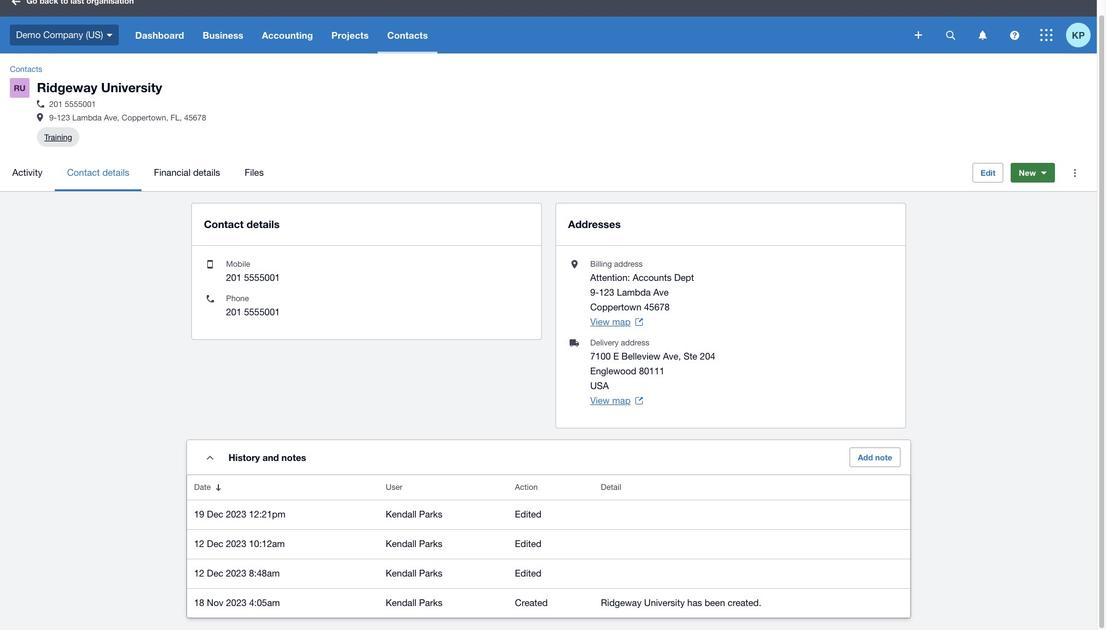 Task type: locate. For each thing, give the bounding box(es) containing it.
ridgeway university has been created.
[[601, 598, 761, 609]]

details right 'financial'
[[193, 167, 220, 178]]

0 vertical spatial 12
[[194, 539, 204, 550]]

dec up 12 dec 2023 8:48am at left bottom
[[207, 539, 223, 550]]

201 down the phone
[[226, 307, 242, 318]]

ave,
[[104, 113, 119, 123], [663, 351, 681, 362]]

contact details button
[[55, 155, 142, 191]]

1 kendall from the top
[[386, 510, 417, 520]]

4 kendall parks from the top
[[386, 598, 443, 609]]

12 for 12 dec 2023 10:12am
[[194, 539, 204, 550]]

ridgeway
[[37, 80, 97, 95], [601, 598, 642, 609]]

3 2023 from the top
[[226, 569, 246, 579]]

0 vertical spatial 123
[[57, 113, 70, 123]]

1 vertical spatial view
[[590, 396, 610, 406]]

0 vertical spatial contact details
[[67, 167, 129, 178]]

dec up nov at the left of page
[[207, 569, 223, 579]]

view map link down coppertown
[[590, 315, 643, 330]]

2023 for 10:12am
[[226, 539, 246, 550]]

contacts
[[387, 30, 428, 41], [10, 65, 42, 74]]

2 horizontal spatial details
[[247, 218, 280, 231]]

1 vertical spatial 201
[[226, 273, 242, 283]]

1 horizontal spatial contact details
[[204, 218, 280, 231]]

1 vertical spatial 9-
[[590, 287, 599, 298]]

toggle image
[[207, 456, 213, 460]]

training
[[44, 133, 72, 142]]

ave, down ridgeway university
[[104, 113, 119, 123]]

contacts for contacts dropdown button
[[387, 30, 428, 41]]

2 view map link from the top
[[590, 394, 643, 409]]

1 vertical spatial edited
[[515, 539, 542, 550]]

university left has
[[644, 598, 685, 609]]

action
[[515, 483, 538, 492]]

edited for 10:12am
[[515, 539, 542, 550]]

9- inside billing address attention : accounts dept 9-123 lambda ave coppertown 45678 view map
[[590, 287, 599, 298]]

ridgeway for ridgeway university
[[37, 80, 97, 95]]

0 horizontal spatial university
[[101, 80, 162, 95]]

address inside the delivery address 7100 e belleview ave, ste 204 englewood 80111 usa view map
[[621, 338, 650, 348]]

7100
[[590, 351, 611, 362]]

2 dec from the top
[[207, 539, 223, 550]]

parks for 19 dec 2023 12:21pm
[[419, 510, 443, 520]]

parks for 18 nov 2023 4:05am
[[419, 598, 443, 609]]

svg image
[[12, 0, 20, 5], [946, 30, 955, 40], [979, 30, 987, 40], [915, 31, 922, 39]]

12
[[194, 539, 204, 550], [194, 569, 204, 579]]

0 vertical spatial address
[[614, 260, 643, 269]]

2 vertical spatial edited
[[515, 569, 542, 579]]

201 right phone number image
[[49, 100, 63, 109]]

1 vertical spatial 5555001
[[244, 273, 280, 283]]

address up :
[[614, 260, 643, 269]]

1 horizontal spatial details
[[193, 167, 220, 178]]

1 horizontal spatial ridgeway
[[601, 598, 642, 609]]

0 horizontal spatial contacts
[[10, 65, 42, 74]]

201 inside phone 201 5555001
[[226, 307, 242, 318]]

0 horizontal spatial ridgeway
[[37, 80, 97, 95]]

1 view from the top
[[590, 317, 610, 327]]

2 map from the top
[[612, 396, 631, 406]]

4 kendall from the top
[[386, 598, 417, 609]]

new
[[1019, 168, 1036, 178]]

view map link down usa
[[590, 394, 643, 409]]

map inside the delivery address 7100 e belleview ave, ste 204 englewood 80111 usa view map
[[612, 396, 631, 406]]

2 vertical spatial 201
[[226, 307, 242, 318]]

4 2023 from the top
[[226, 598, 247, 609]]

date button
[[187, 476, 378, 500]]

kp button
[[1066, 17, 1097, 54]]

addresses
[[568, 218, 621, 231]]

5555001 for mobile 201 5555001
[[244, 273, 280, 283]]

details for the 'contact details' button
[[102, 167, 129, 178]]

201 for mobile 201 5555001
[[226, 273, 242, 283]]

address up belleview
[[621, 338, 650, 348]]

0 horizontal spatial contact
[[67, 167, 100, 178]]

university for ridgeway university
[[101, 80, 162, 95]]

banner containing kp
[[0, 0, 1097, 54]]

1 vertical spatial 123
[[599, 287, 614, 298]]

svg image inside the demo company (us) popup button
[[106, 34, 112, 37]]

address inside billing address attention : accounts dept 9-123 lambda ave coppertown 45678 view map
[[614, 260, 643, 269]]

1 horizontal spatial lambda
[[617, 287, 651, 298]]

kendall parks for 10:12am
[[386, 539, 443, 550]]

kendall parks
[[386, 510, 443, 520], [386, 539, 443, 550], [386, 569, 443, 579], [386, 598, 443, 609]]

12 up '18'
[[194, 569, 204, 579]]

banner
[[0, 0, 1097, 54]]

1 horizontal spatial contacts
[[387, 30, 428, 41]]

5555001 down ridgeway university
[[65, 100, 96, 109]]

123 down 201 5555001
[[57, 113, 70, 123]]

view map link
[[590, 315, 643, 330], [590, 394, 643, 409]]

company
[[43, 29, 83, 40]]

3 parks from the top
[[419, 569, 443, 579]]

contacts right the projects "dropdown button"
[[387, 30, 428, 41]]

2 parks from the top
[[419, 539, 443, 550]]

0 vertical spatial map
[[612, 317, 631, 327]]

menu
[[0, 155, 963, 191]]

ridgeway inside list of history for this document element
[[601, 598, 642, 609]]

5555001 for phone 201 5555001
[[244, 307, 280, 318]]

45678 down ave
[[644, 302, 670, 313]]

5555001 down mobile
[[244, 273, 280, 283]]

contact details up mobile
[[204, 218, 280, 231]]

1 horizontal spatial 45678
[[644, 302, 670, 313]]

map down coppertown
[[612, 317, 631, 327]]

delivery
[[590, 338, 619, 348]]

1 dec from the top
[[207, 510, 223, 520]]

4 parks from the top
[[419, 598, 443, 609]]

mobile
[[226, 260, 250, 269]]

2 vertical spatial dec
[[207, 569, 223, 579]]

45678 right "fl,"
[[184, 113, 206, 123]]

1 kendall parks from the top
[[386, 510, 443, 520]]

accounting
[[262, 30, 313, 41]]

1 2023 from the top
[[226, 510, 246, 520]]

contacts link
[[5, 63, 47, 76]]

9- right billing address image
[[49, 113, 57, 123]]

0 vertical spatial view
[[590, 317, 610, 327]]

contact details down training button at left top
[[67, 167, 129, 178]]

123
[[57, 113, 70, 123], [599, 287, 614, 298]]

view
[[590, 317, 610, 327], [590, 396, 610, 406]]

dec right 19
[[207, 510, 223, 520]]

created.
[[728, 598, 761, 609]]

billing address attention : accounts dept 9-123 lambda ave coppertown 45678 view map
[[590, 260, 694, 327]]

2023
[[226, 510, 246, 520], [226, 539, 246, 550], [226, 569, 246, 579], [226, 598, 247, 609]]

1 parks from the top
[[419, 510, 443, 520]]

12 for 12 dec 2023 8:48am
[[194, 569, 204, 579]]

lambda down :
[[617, 287, 651, 298]]

university inside list of history for this document element
[[644, 598, 685, 609]]

kendall for 12 dec 2023 10:12am
[[386, 539, 417, 550]]

details up mobile
[[247, 218, 280, 231]]

123 down the attention
[[599, 287, 614, 298]]

demo company (us) button
[[0, 17, 126, 54]]

view inside billing address attention : accounts dept 9-123 lambda ave coppertown 45678 view map
[[590, 317, 610, 327]]

19 dec 2023 12:21pm
[[194, 510, 285, 520]]

training button
[[44, 127, 72, 147]]

1 vertical spatial view map link
[[590, 394, 643, 409]]

1 vertical spatial address
[[621, 338, 650, 348]]

9-
[[49, 113, 57, 123], [590, 287, 599, 298]]

1 vertical spatial ridgeway
[[601, 598, 642, 609]]

dec for 12 dec 2023 8:48am
[[207, 569, 223, 579]]

kendall
[[386, 510, 417, 520], [386, 539, 417, 550], [386, 569, 417, 579], [386, 598, 417, 609]]

201 down mobile
[[226, 273, 242, 283]]

2023 up 12 dec 2023 10:12am
[[226, 510, 246, 520]]

5555001 inside the mobile 201 5555001
[[244, 273, 280, 283]]

view down usa
[[590, 396, 610, 406]]

18
[[194, 598, 204, 609]]

1 edited from the top
[[515, 510, 542, 520]]

5555001 inside phone 201 5555001
[[244, 307, 280, 318]]

2 vertical spatial 5555001
[[244, 307, 280, 318]]

3 edited from the top
[[515, 569, 542, 579]]

2 12 from the top
[[194, 569, 204, 579]]

ru
[[14, 83, 26, 93]]

address for belleview
[[621, 338, 650, 348]]

contact down training
[[67, 167, 100, 178]]

address
[[614, 260, 643, 269], [621, 338, 650, 348]]

1 12 from the top
[[194, 539, 204, 550]]

1 vertical spatial map
[[612, 396, 631, 406]]

university up 9-123 lambda ave, coppertown, fl, 45678
[[101, 80, 162, 95]]

0 vertical spatial 9-
[[49, 113, 57, 123]]

demo company (us)
[[16, 29, 103, 40]]

2 edited from the top
[[515, 539, 542, 550]]

0 horizontal spatial lambda
[[72, 113, 102, 123]]

2 kendall from the top
[[386, 539, 417, 550]]

2023 for 8:48am
[[226, 569, 246, 579]]

3 kendall parks from the top
[[386, 569, 443, 579]]

1 vertical spatial 45678
[[644, 302, 670, 313]]

3 dec from the top
[[207, 569, 223, 579]]

0 vertical spatial edited
[[515, 510, 542, 520]]

0 horizontal spatial 123
[[57, 113, 70, 123]]

phone
[[226, 294, 249, 303]]

ridgeway for ridgeway university has been created.
[[601, 598, 642, 609]]

2023 right nov at the left of page
[[226, 598, 247, 609]]

1 vertical spatial lambda
[[617, 287, 651, 298]]

0 vertical spatial dec
[[207, 510, 223, 520]]

contact
[[67, 167, 100, 178], [204, 218, 244, 231]]

billing
[[590, 260, 612, 269]]

1 vertical spatial ave,
[[663, 351, 681, 362]]

2 horizontal spatial svg image
[[1040, 29, 1053, 41]]

menu containing activity
[[0, 155, 963, 191]]

1 horizontal spatial contact
[[204, 218, 244, 231]]

0 horizontal spatial details
[[102, 167, 129, 178]]

edited
[[515, 510, 542, 520], [515, 539, 542, 550], [515, 569, 542, 579]]

1 horizontal spatial 123
[[599, 287, 614, 298]]

5555001
[[65, 100, 96, 109], [244, 273, 280, 283], [244, 307, 280, 318]]

kendall for 12 dec 2023 8:48am
[[386, 569, 417, 579]]

:
[[628, 273, 630, 283]]

activity
[[12, 167, 42, 178]]

0 vertical spatial contact
[[67, 167, 100, 178]]

contacts inside dropdown button
[[387, 30, 428, 41]]

9- down the attention
[[590, 287, 599, 298]]

coppertown,
[[122, 113, 168, 123]]

accounts
[[633, 273, 672, 283]]

contacts for contacts link
[[10, 65, 42, 74]]

1 horizontal spatial ave,
[[663, 351, 681, 362]]

add note
[[858, 453, 892, 463]]

lambda
[[72, 113, 102, 123], [617, 287, 651, 298]]

3 kendall from the top
[[386, 569, 417, 579]]

80111
[[639, 366, 665, 377]]

2 kendall parks from the top
[[386, 539, 443, 550]]

map
[[612, 317, 631, 327], [612, 396, 631, 406]]

1 horizontal spatial university
[[644, 598, 685, 609]]

ave, inside the delivery address 7100 e belleview ave, ste 204 englewood 80111 usa view map
[[663, 351, 681, 362]]

1 horizontal spatial 9-
[[590, 287, 599, 298]]

add note button
[[850, 448, 900, 468]]

2023 up 12 dec 2023 8:48am at left bottom
[[226, 539, 246, 550]]

kp
[[1072, 29, 1085, 40]]

0 vertical spatial university
[[101, 80, 162, 95]]

usa
[[590, 381, 609, 391]]

has
[[687, 598, 702, 609]]

0 horizontal spatial svg image
[[106, 34, 112, 37]]

(us)
[[86, 29, 103, 40]]

1 vertical spatial dec
[[207, 539, 223, 550]]

view up delivery
[[590, 317, 610, 327]]

19
[[194, 510, 204, 520]]

1 vertical spatial university
[[644, 598, 685, 609]]

201 inside the mobile 201 5555001
[[226, 273, 242, 283]]

0 horizontal spatial ave,
[[104, 113, 119, 123]]

contacts up ru
[[10, 65, 42, 74]]

1 map from the top
[[612, 317, 631, 327]]

history
[[229, 452, 260, 463]]

12 down 19
[[194, 539, 204, 550]]

1 view map link from the top
[[590, 315, 643, 330]]

dec
[[207, 510, 223, 520], [207, 539, 223, 550], [207, 569, 223, 579]]

map down englewood
[[612, 396, 631, 406]]

financial
[[154, 167, 191, 178]]

lambda down 201 5555001
[[72, 113, 102, 123]]

coppertown
[[590, 302, 642, 313]]

1 vertical spatial 12
[[194, 569, 204, 579]]

accounting button
[[253, 17, 322, 54]]

0 horizontal spatial contact details
[[67, 167, 129, 178]]

2023 left 8:48am
[[226, 569, 246, 579]]

2 view from the top
[[590, 396, 610, 406]]

0 vertical spatial ridgeway
[[37, 80, 97, 95]]

university
[[101, 80, 162, 95], [644, 598, 685, 609]]

2 2023 from the top
[[226, 539, 246, 550]]

45678 inside billing address attention : accounts dept 9-123 lambda ave coppertown 45678 view map
[[644, 302, 670, 313]]

10:12am
[[249, 539, 285, 550]]

0 horizontal spatial 45678
[[184, 113, 206, 123]]

contact inside button
[[67, 167, 100, 178]]

0 vertical spatial contacts
[[387, 30, 428, 41]]

activity button
[[0, 155, 55, 191]]

contact up mobile
[[204, 218, 244, 231]]

user button
[[378, 476, 508, 500]]

5555001 down the phone
[[244, 307, 280, 318]]

svg image
[[1040, 29, 1053, 41], [1010, 30, 1019, 40], [106, 34, 112, 37]]

billing address image
[[37, 113, 43, 122]]

parks
[[419, 510, 443, 520], [419, 539, 443, 550], [419, 569, 443, 579], [419, 598, 443, 609]]

1 vertical spatial contacts
[[10, 65, 42, 74]]

0 vertical spatial view map link
[[590, 315, 643, 330]]

details down 9-123 lambda ave, coppertown, fl, 45678
[[102, 167, 129, 178]]

ave, left ste
[[663, 351, 681, 362]]



Task type: describe. For each thing, give the bounding box(es) containing it.
actions menu image
[[1063, 161, 1087, 185]]

parks for 12 dec 2023 10:12am
[[419, 539, 443, 550]]

nov
[[207, 598, 224, 609]]

kendall for 19 dec 2023 12:21pm
[[386, 510, 417, 520]]

projects
[[331, 30, 369, 41]]

4:05am
[[249, 598, 280, 609]]

detail
[[601, 483, 621, 492]]

kendall for 18 nov 2023 4:05am
[[386, 598, 417, 609]]

9-123 lambda ave, coppertown, fl, 45678
[[49, 113, 206, 123]]

kendall parks for 8:48am
[[386, 569, 443, 579]]

map inside billing address attention : accounts dept 9-123 lambda ave coppertown 45678 view map
[[612, 317, 631, 327]]

0 vertical spatial 201
[[49, 100, 63, 109]]

delivery address 7100 e belleview ave, ste 204 englewood 80111 usa view map
[[590, 338, 715, 406]]

attention
[[590, 273, 628, 283]]

new button
[[1011, 163, 1055, 183]]

ridgeway university
[[37, 80, 162, 95]]

dec for 12 dec 2023 10:12am
[[207, 539, 223, 550]]

dashboard
[[135, 30, 184, 41]]

business
[[203, 30, 243, 41]]

action button
[[508, 476, 594, 500]]

belleview
[[622, 351, 661, 362]]

2023 for 4:05am
[[226, 598, 247, 609]]

0 vertical spatial 5555001
[[65, 100, 96, 109]]

0 vertical spatial 45678
[[184, 113, 206, 123]]

edited for 12:21pm
[[515, 510, 542, 520]]

edited for 8:48am
[[515, 569, 542, 579]]

12 dec 2023 10:12am
[[194, 539, 285, 550]]

0 vertical spatial lambda
[[72, 113, 102, 123]]

lambda inside billing address attention : accounts dept 9-123 lambda ave coppertown 45678 view map
[[617, 287, 651, 298]]

projects button
[[322, 17, 378, 54]]

list of history for this document element
[[187, 476, 910, 618]]

dept
[[674, 273, 694, 283]]

mobile 201 5555001
[[226, 260, 280, 283]]

note
[[875, 453, 892, 463]]

contact details inside button
[[67, 167, 129, 178]]

notes
[[282, 452, 306, 463]]

details for financial details button
[[193, 167, 220, 178]]

1 vertical spatial contact details
[[204, 218, 280, 231]]

12:21pm
[[249, 510, 285, 520]]

kendall parks for 12:21pm
[[386, 510, 443, 520]]

phone number image
[[37, 100, 44, 108]]

dec for 19 dec 2023 12:21pm
[[207, 510, 223, 520]]

dashboard link
[[126, 17, 193, 54]]

fl,
[[171, 113, 182, 123]]

address for accounts
[[614, 260, 643, 269]]

view map link for map
[[590, 394, 643, 409]]

204
[[700, 351, 715, 362]]

contacts button
[[378, 17, 437, 54]]

and
[[263, 452, 279, 463]]

18 nov 2023 4:05am
[[194, 598, 280, 609]]

8:48am
[[249, 569, 280, 579]]

business button
[[193, 17, 253, 54]]

add
[[858, 453, 873, 463]]

date
[[194, 483, 211, 492]]

financial details
[[154, 167, 220, 178]]

phone 201 5555001
[[226, 294, 280, 318]]

englewood
[[590, 366, 636, 377]]

0 vertical spatial ave,
[[104, 113, 119, 123]]

1 vertical spatial contact
[[204, 218, 244, 231]]

ste
[[684, 351, 698, 362]]

files
[[245, 167, 264, 178]]

university for ridgeway university has been created.
[[644, 598, 685, 609]]

edit button
[[973, 163, 1004, 183]]

201 for phone 201 5555001
[[226, 307, 242, 318]]

created
[[515, 598, 548, 609]]

detail button
[[594, 476, 910, 500]]

parks for 12 dec 2023 8:48am
[[419, 569, 443, 579]]

user
[[386, 483, 403, 492]]

ave
[[653, 287, 669, 298]]

12 dec 2023 8:48am
[[194, 569, 280, 579]]

1 horizontal spatial svg image
[[1010, 30, 1019, 40]]

e
[[613, 351, 619, 362]]

financial details button
[[142, 155, 232, 191]]

history and notes
[[229, 452, 306, 463]]

files button
[[232, 155, 276, 191]]

been
[[705, 598, 725, 609]]

123 inside billing address attention : accounts dept 9-123 lambda ave coppertown 45678 view map
[[599, 287, 614, 298]]

201 5555001
[[49, 100, 96, 109]]

edit
[[981, 168, 996, 178]]

kendall parks for 4:05am
[[386, 598, 443, 609]]

2023 for 12:21pm
[[226, 510, 246, 520]]

demo
[[16, 29, 41, 40]]

0 horizontal spatial 9-
[[49, 113, 57, 123]]

view inside the delivery address 7100 e belleview ave, ste 204 englewood 80111 usa view map
[[590, 396, 610, 406]]

toggle button
[[198, 446, 222, 470]]

view map link for view
[[590, 315, 643, 330]]



Task type: vqa. For each thing, say whether or not it's contained in the screenshot.
"LAMBDA"
yes



